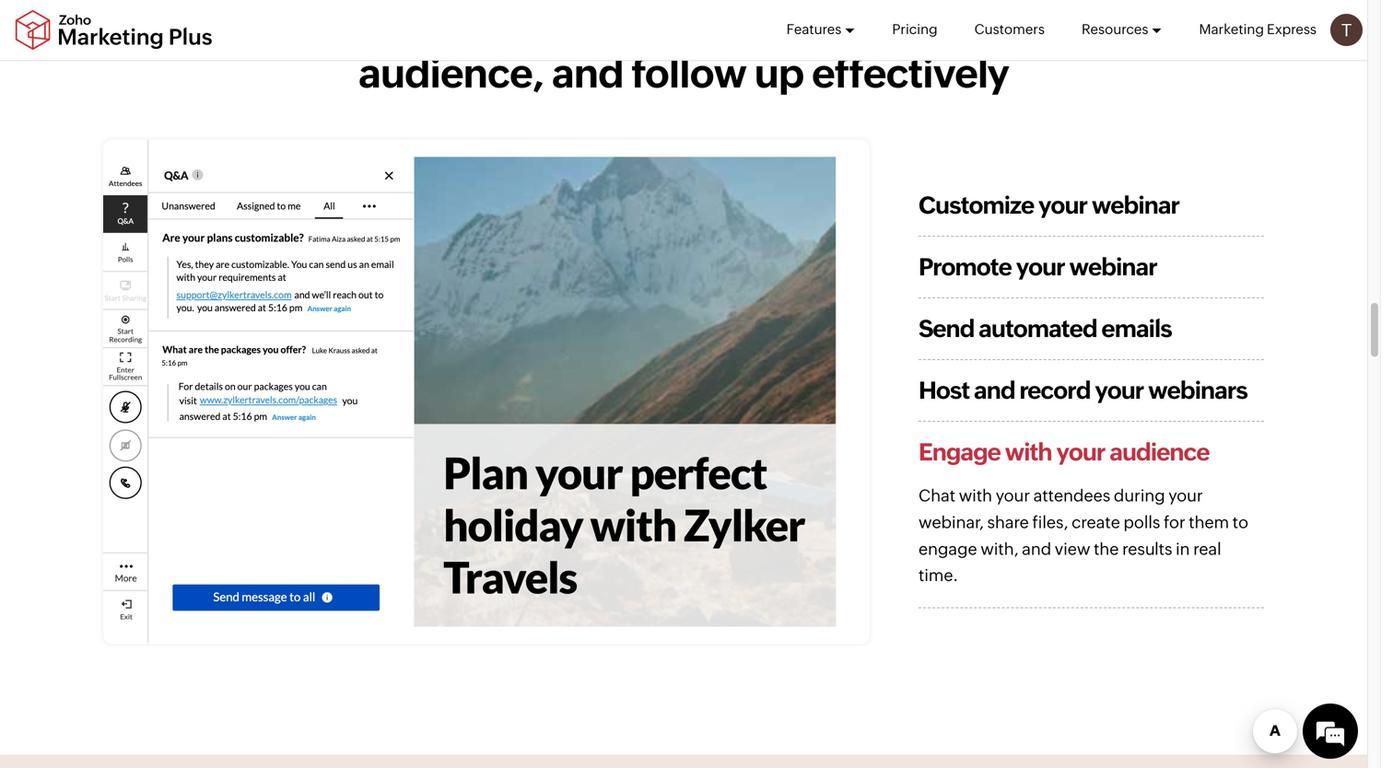 Task type: vqa. For each thing, say whether or not it's contained in the screenshot.
Compare Plans link
no



Task type: locate. For each thing, give the bounding box(es) containing it.
them
[[1190, 513, 1230, 532]]

send
[[919, 315, 975, 343]]

your
[[1008, 9, 1094, 56], [1039, 192, 1088, 219], [1017, 254, 1066, 281], [1095, 377, 1145, 404], [1057, 439, 1106, 466], [996, 487, 1031, 506], [1169, 487, 1204, 506]]

engage
[[919, 439, 1001, 466]]

polls
[[1124, 513, 1161, 532]]

record
[[1020, 377, 1091, 404]]

pricing link
[[893, 0, 938, 59]]

1 horizontal spatial with
[[1005, 439, 1052, 466]]

time.
[[919, 567, 959, 585]]

0 vertical spatial with
[[1005, 439, 1052, 466]]

with
[[1005, 439, 1052, 466], [959, 487, 993, 506]]

your inside organize and promote webinars, invite your audience, and follow up effectively
[[1008, 9, 1094, 56]]

1 vertical spatial with
[[959, 487, 993, 506]]

pricing
[[893, 21, 938, 37]]

with for engage
[[1005, 439, 1052, 466]]

webinar for customize your webinar
[[1092, 192, 1180, 219]]

with up 'webinar,'
[[959, 487, 993, 506]]

webinar for promote your webinar
[[1070, 254, 1158, 281]]

marketing express link
[[1200, 0, 1317, 59]]

automated
[[979, 315, 1098, 343]]

engage with your audience
[[919, 439, 1210, 466]]

real
[[1194, 540, 1222, 559]]

emails
[[1102, 315, 1172, 343]]

engage
[[919, 540, 978, 559]]

0 vertical spatial webinar
[[1092, 192, 1180, 219]]

features
[[787, 21, 842, 37]]

chat with your attendees during your webinar, share files, create polls for them to engage with, and view the results in real time.
[[919, 487, 1249, 585]]

audience,
[[359, 50, 544, 96]]

with up attendees on the right bottom of the page
[[1005, 439, 1052, 466]]

send automated emails
[[919, 315, 1172, 343]]

resources link
[[1082, 0, 1163, 59]]

webinars,
[[703, 9, 888, 56]]

0 horizontal spatial with
[[959, 487, 993, 506]]

the
[[1094, 540, 1120, 559]]

chat
[[919, 487, 956, 506]]

create
[[1072, 513, 1121, 532]]

1 vertical spatial webinar
[[1070, 254, 1158, 281]]

webinar
[[1092, 192, 1180, 219], [1070, 254, 1158, 281]]

and
[[453, 9, 525, 56], [552, 50, 624, 96], [974, 377, 1016, 404], [1023, 540, 1052, 559]]

promote your webinar
[[919, 254, 1158, 281]]

with inside chat with your attendees during your webinar, share files, create polls for them to engage with, and view the results in real time.
[[959, 487, 993, 506]]

results
[[1123, 540, 1173, 559]]



Task type: describe. For each thing, give the bounding box(es) containing it.
resources
[[1082, 21, 1149, 37]]

customize your webinar
[[919, 192, 1180, 219]]

during
[[1115, 487, 1166, 506]]

promote
[[533, 9, 695, 56]]

invite
[[896, 9, 1000, 56]]

promote
[[919, 254, 1012, 281]]

for
[[1164, 513, 1186, 532]]

attendees
[[1034, 487, 1111, 506]]

terry turtle image
[[1331, 14, 1364, 46]]

with,
[[981, 540, 1019, 559]]

express
[[1268, 21, 1317, 37]]

webinar,
[[919, 513, 984, 532]]

host and record your webinars
[[919, 377, 1248, 404]]

customers
[[975, 21, 1045, 37]]

and inside chat with your attendees during your webinar, share files, create polls for them to engage with, and view the results in real time.
[[1023, 540, 1052, 559]]

with for chat
[[959, 487, 993, 506]]

up
[[755, 50, 804, 96]]

view
[[1055, 540, 1091, 559]]

marketing express
[[1200, 21, 1317, 37]]

webinar marketing image
[[103, 139, 870, 645]]

customers link
[[975, 0, 1045, 59]]

features link
[[787, 0, 856, 59]]

to
[[1233, 513, 1249, 532]]

effectively
[[812, 50, 1010, 96]]

host
[[919, 377, 970, 404]]

organize
[[274, 9, 445, 56]]

webinars
[[1149, 377, 1248, 404]]

share
[[988, 513, 1030, 532]]

files,
[[1033, 513, 1069, 532]]

customize
[[919, 192, 1035, 219]]

marketing
[[1200, 21, 1265, 37]]

follow
[[632, 50, 747, 96]]

audience
[[1110, 439, 1210, 466]]

zoho marketingplus logo image
[[14, 10, 214, 50]]

organize and promote webinars, invite your audience, and follow up effectively
[[274, 9, 1094, 96]]

in
[[1176, 540, 1191, 559]]



